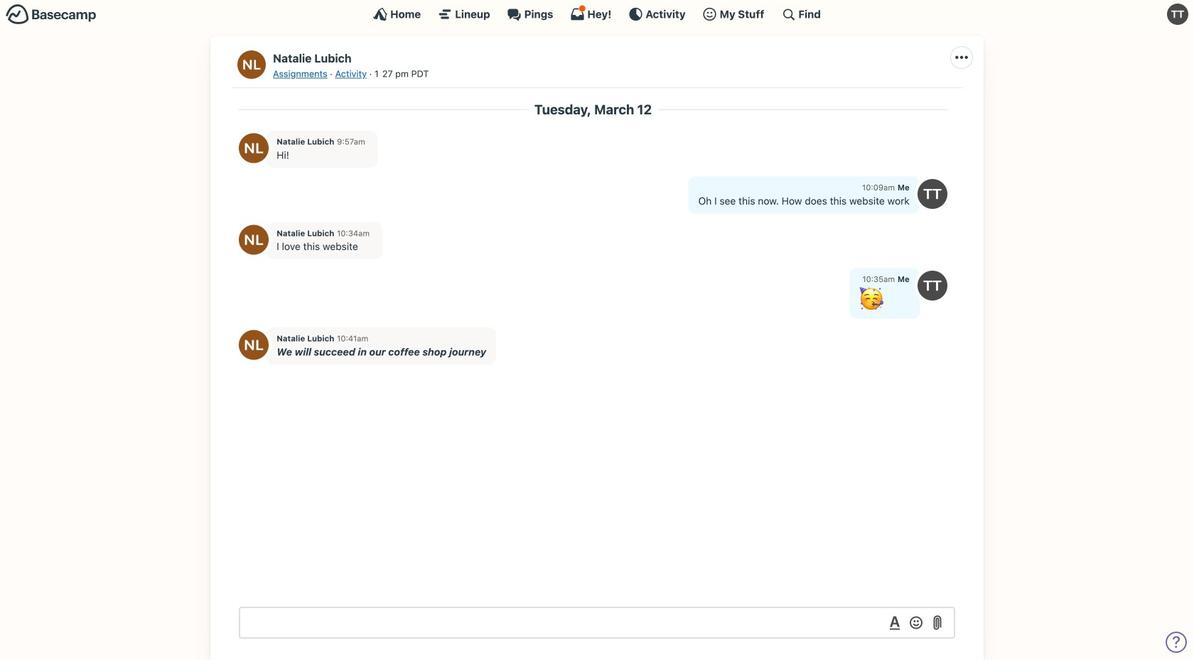 Task type: describe. For each thing, give the bounding box(es) containing it.
1 vertical spatial natalie lubich image
[[239, 133, 269, 163]]

0 vertical spatial natalie lubich image
[[238, 50, 266, 79]]

10:34am element
[[337, 229, 370, 238]]

terry turtle image for 10:35am element on the right top
[[918, 271, 948, 301]]

switch accounts image
[[6, 4, 97, 26]]

keyboard shortcut: ⌘ + / image
[[782, 7, 796, 21]]

terry turtle image
[[1168, 4, 1189, 25]]

10:35am element
[[863, 274, 896, 284]]

natalie lubich image for 10:41am element
[[239, 330, 269, 360]]

9:57am element
[[337, 137, 365, 147]]



Task type: vqa. For each thing, say whether or not it's contained in the screenshot.
Switch accounts image
yes



Task type: locate. For each thing, give the bounding box(es) containing it.
natalie lubich image for 10:34am element
[[239, 225, 269, 255]]

main element
[[0, 0, 1195, 28]]

1 terry turtle image from the top
[[918, 179, 948, 209]]

terry turtle image for 10:09am element
[[918, 179, 948, 209]]

terry turtle image right 10:35am element on the right top
[[918, 271, 948, 301]]

None text field
[[239, 607, 956, 639]]

10:41am element
[[337, 334, 369, 344]]

10:09am element
[[863, 183, 896, 192]]

0 vertical spatial terry turtle image
[[918, 179, 948, 209]]

1 natalie lubich image from the top
[[239, 225, 269, 255]]

2 natalie lubich image from the top
[[239, 330, 269, 360]]

2 terry turtle image from the top
[[918, 271, 948, 301]]

terry turtle image right 10:09am element
[[918, 179, 948, 209]]

0 vertical spatial natalie lubich image
[[239, 225, 269, 255]]

natalie lubich image
[[239, 225, 269, 255], [239, 330, 269, 360]]

1 vertical spatial natalie lubich image
[[239, 330, 269, 360]]

1 vertical spatial terry turtle image
[[918, 271, 948, 301]]

terry turtle image
[[918, 179, 948, 209], [918, 271, 948, 301]]

natalie lubich image
[[238, 50, 266, 79], [239, 133, 269, 163]]



